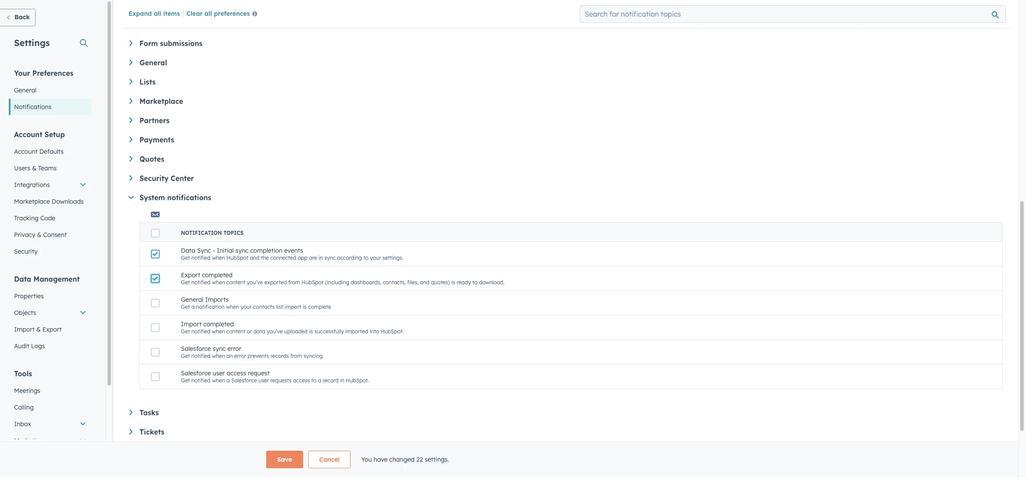Task type: locate. For each thing, give the bounding box(es) containing it.
account
[[14, 130, 42, 139], [14, 148, 38, 156]]

files,
[[407, 279, 419, 286]]

salesforce for salesforce user access request
[[181, 370, 211, 378]]

& right privacy
[[37, 231, 41, 239]]

objects button
[[9, 305, 92, 322]]

you've
[[247, 279, 263, 286], [267, 329, 283, 335]]

security center
[[139, 174, 194, 183]]

2 vertical spatial general
[[181, 296, 203, 304]]

integrations button
[[9, 177, 92, 193]]

a left record
[[318, 378, 321, 384]]

general link
[[9, 82, 92, 99]]

marketplace down 'integrations'
[[14, 198, 50, 206]]

tasks button
[[129, 409, 1003, 418]]

get inside salesforce user access request get notified when a salesforce user requests access to a record in hubspot.
[[181, 378, 190, 384]]

meetings
[[14, 387, 40, 395]]

to right the according
[[363, 255, 369, 261]]

all
[[154, 10, 161, 18], [205, 10, 212, 18]]

from right exported
[[288, 279, 300, 286]]

0 horizontal spatial all
[[154, 10, 161, 18]]

user down salesforce sync error get notified when an error prevents records from syncing. at the left
[[213, 370, 225, 378]]

payments button
[[129, 136, 1003, 144]]

1 vertical spatial data
[[14, 275, 31, 284]]

Search for notification topics search field
[[580, 5, 1006, 23]]

dashboards,
[[351, 279, 381, 286]]

0 horizontal spatial you've
[[247, 279, 263, 286]]

general down "form"
[[139, 58, 167, 67]]

prevents
[[248, 353, 269, 360]]

notified inside data sync - initial sync completion events get notified when hubspot and the connected app are in sync according to your settings.
[[191, 255, 210, 261]]

1 vertical spatial hubspot.
[[346, 378, 369, 384]]

caret image
[[129, 60, 132, 65], [129, 79, 132, 85], [129, 98, 132, 104], [129, 118, 132, 123], [129, 156, 132, 162], [129, 175, 132, 181], [129, 410, 132, 416], [129, 429, 132, 435]]

1 vertical spatial security
[[14, 248, 38, 256]]

security inside security link
[[14, 248, 38, 256]]

in
[[319, 255, 323, 261], [340, 378, 344, 384]]

2 vertical spatial to
[[311, 378, 316, 384]]

1 vertical spatial is
[[303, 304, 307, 311]]

6 get from the top
[[181, 378, 190, 384]]

marketplace inside account setup element
[[14, 198, 50, 206]]

caret image inside "tasks" dropdown button
[[129, 410, 132, 416]]

0 vertical spatial hubspot
[[226, 255, 248, 261]]

1 vertical spatial settings.
[[425, 456, 449, 464]]

& up logs
[[36, 326, 41, 334]]

1 horizontal spatial marketplace
[[139, 97, 183, 106]]

1 vertical spatial from
[[290, 353, 302, 360]]

center
[[171, 174, 194, 183]]

1 vertical spatial general
[[14, 86, 37, 94]]

preferences
[[214, 10, 250, 18]]

2 account from the top
[[14, 148, 38, 156]]

1 account from the top
[[14, 130, 42, 139]]

content
[[226, 279, 245, 286], [226, 329, 245, 335]]

0 vertical spatial account
[[14, 130, 42, 139]]

salesforce sync error get notified when an error prevents records from syncing.
[[181, 345, 324, 360]]

0 horizontal spatial general
[[14, 86, 37, 94]]

in inside data sync - initial sync completion events get notified when hubspot and the connected app are in sync according to your settings.
[[319, 255, 323, 261]]

1 horizontal spatial and
[[420, 279, 430, 286]]

0 horizontal spatial a
[[191, 304, 195, 311]]

8 caret image from the top
[[129, 429, 132, 435]]

caret image for general
[[129, 60, 132, 65]]

2 horizontal spatial to
[[472, 279, 478, 286]]

0 horizontal spatial hubspot
[[226, 255, 248, 261]]

7 caret image from the top
[[129, 410, 132, 416]]

all for clear
[[205, 10, 212, 18]]

0 vertical spatial marketplace
[[139, 97, 183, 106]]

0 horizontal spatial import
[[14, 326, 35, 334]]

0 horizontal spatial data
[[14, 275, 31, 284]]

and inside export completed get notified when content you've exported from hubspot (including dashboards, contacts, files, and quotes) is ready to download.
[[420, 279, 430, 286]]

caret image for system notifications
[[128, 196, 134, 199]]

when right notification
[[226, 304, 239, 311]]

6 caret image from the top
[[129, 175, 132, 181]]

you've inside import completed get notified when content or data you've uploaded is successfully imported into hubspot.
[[267, 329, 283, 335]]

your left contacts
[[241, 304, 252, 311]]

1 vertical spatial marketplace
[[14, 198, 50, 206]]

1 horizontal spatial is
[[309, 329, 313, 335]]

& inside data management element
[[36, 326, 41, 334]]

caret image left system
[[128, 196, 134, 199]]

when left the request at the left of the page
[[212, 378, 225, 384]]

is inside import completed get notified when content or data you've uploaded is successfully imported into hubspot.
[[309, 329, 313, 335]]

3 get from the top
[[181, 304, 190, 311]]

from inside export completed get notified when content you've exported from hubspot (including dashboards, contacts, files, and quotes) is ready to download.
[[288, 279, 300, 286]]

a down an
[[226, 378, 230, 384]]

general inside general imports get a notification when your contacts list import is complete
[[181, 296, 203, 304]]

caret image inside tickets dropdown button
[[129, 429, 132, 435]]

a left notification
[[191, 304, 195, 311]]

completed inside export completed get notified when content you've exported from hubspot (including dashboards, contacts, files, and quotes) is ready to download.
[[202, 272, 233, 279]]

when up imports
[[212, 279, 225, 286]]

settings. inside data sync - initial sync completion events get notified when hubspot and the connected app are in sync according to your settings.
[[383, 255, 403, 261]]

1 vertical spatial account
[[14, 148, 38, 156]]

setup
[[45, 130, 65, 139]]

you've up general imports get a notification when your contacts list import is complete
[[247, 279, 263, 286]]

to inside data sync - initial sync completion events get notified when hubspot and the connected app are in sync according to your settings.
[[363, 255, 369, 261]]

when
[[212, 255, 225, 261], [212, 279, 225, 286], [226, 304, 239, 311], [212, 329, 225, 335], [212, 353, 225, 360], [212, 378, 225, 384]]

account up account defaults
[[14, 130, 42, 139]]

error left prevents
[[227, 345, 241, 353]]

1 horizontal spatial in
[[340, 378, 344, 384]]

completed inside import completed get notified when content or data you've uploaded is successfully imported into hubspot.
[[203, 321, 234, 329]]

1 vertical spatial you've
[[267, 329, 283, 335]]

1 horizontal spatial data
[[181, 247, 195, 255]]

0 horizontal spatial in
[[319, 255, 323, 261]]

0 horizontal spatial sync
[[213, 345, 226, 353]]

security center button
[[129, 174, 1003, 183]]

0 vertical spatial &
[[32, 164, 36, 172]]

& for consent
[[37, 231, 41, 239]]

marketplace for marketplace downloads
[[14, 198, 50, 206]]

0 vertical spatial hubspot.
[[381, 329, 404, 335]]

privacy & consent
[[14, 231, 67, 239]]

1 vertical spatial your
[[241, 304, 252, 311]]

hubspot. right into
[[381, 329, 404, 335]]

audit logs link
[[9, 338, 92, 355]]

notification
[[196, 304, 225, 311]]

import inside data management element
[[14, 326, 35, 334]]

teams
[[38, 164, 57, 172]]

export
[[181, 272, 200, 279], [42, 326, 62, 334]]

hubspot left (including
[[302, 279, 324, 286]]

completed
[[202, 272, 233, 279], [203, 321, 234, 329]]

0 vertical spatial caret image
[[129, 40, 132, 46]]

2 horizontal spatial is
[[451, 279, 455, 286]]

all right clear
[[205, 10, 212, 18]]

submissions
[[160, 39, 203, 48]]

error right an
[[234, 353, 246, 360]]

import
[[285, 304, 301, 311]]

1 horizontal spatial sync
[[235, 247, 249, 255]]

get inside import completed get notified when content or data you've uploaded is successfully imported into hubspot.
[[181, 329, 190, 335]]

your right the according
[[370, 255, 381, 261]]

2 all from the left
[[205, 10, 212, 18]]

2 caret image from the top
[[129, 79, 132, 85]]

data sync - initial sync completion events get notified when hubspot and the connected app are in sync according to your settings.
[[181, 247, 403, 261]]

settings. up contacts,
[[383, 255, 403, 261]]

when right sync
[[212, 255, 225, 261]]

1 notified from the top
[[191, 255, 210, 261]]

get inside export completed get notified when content you've exported from hubspot (including dashboards, contacts, files, and quotes) is ready to download.
[[181, 279, 190, 286]]

2 content from the top
[[226, 329, 245, 335]]

caret image inside form submissions dropdown button
[[129, 40, 132, 46]]

data
[[253, 329, 265, 335]]

0 vertical spatial data
[[181, 247, 195, 255]]

1 vertical spatial content
[[226, 329, 245, 335]]

from right records
[[290, 353, 302, 360]]

0 horizontal spatial to
[[311, 378, 316, 384]]

1 horizontal spatial your
[[370, 255, 381, 261]]

1 vertical spatial to
[[472, 279, 478, 286]]

request
[[248, 370, 270, 378]]

completed up imports
[[202, 272, 233, 279]]

your inside data sync - initial sync completion events get notified when hubspot and the connected app are in sync according to your settings.
[[370, 255, 381, 261]]

0 vertical spatial export
[[181, 272, 200, 279]]

sync left an
[[213, 345, 226, 353]]

security link
[[9, 243, 92, 260]]

caret image for quotes
[[129, 156, 132, 162]]

caret image inside payments dropdown button
[[129, 137, 132, 142]]

& right "users"
[[32, 164, 36, 172]]

to right ready
[[472, 279, 478, 286]]

3 caret image from the top
[[129, 98, 132, 104]]

1 horizontal spatial export
[[181, 272, 200, 279]]

2 vertical spatial caret image
[[128, 196, 134, 199]]

security up system
[[139, 174, 169, 183]]

to left record
[[311, 378, 316, 384]]

security for security center
[[139, 174, 169, 183]]

data inside data sync - initial sync completion events get notified when hubspot and the connected app are in sync according to your settings.
[[181, 247, 195, 255]]

users
[[14, 164, 30, 172]]

0 vertical spatial from
[[288, 279, 300, 286]]

export up audit logs link
[[42, 326, 62, 334]]

in right record
[[340, 378, 344, 384]]

or
[[247, 329, 252, 335]]

marketplace for marketplace
[[139, 97, 183, 106]]

when inside salesforce user access request get notified when a salesforce user requests access to a record in hubspot.
[[212, 378, 225, 384]]

is right 'import'
[[303, 304, 307, 311]]

5 get from the top
[[181, 353, 190, 360]]

content up imports
[[226, 279, 245, 286]]

access
[[227, 370, 246, 378], [293, 378, 310, 384]]

general left imports
[[181, 296, 203, 304]]

general inside general link
[[14, 86, 37, 94]]

is inside general imports get a notification when your contacts list import is complete
[[303, 304, 307, 311]]

1 horizontal spatial to
[[363, 255, 369, 261]]

topics
[[223, 230, 244, 236]]

0 vertical spatial security
[[139, 174, 169, 183]]

general
[[139, 58, 167, 67], [14, 86, 37, 94], [181, 296, 203, 304]]

complete
[[308, 304, 331, 311]]

1 horizontal spatial access
[[293, 378, 310, 384]]

5 notified from the top
[[191, 378, 210, 384]]

4 get from the top
[[181, 329, 190, 335]]

is for general imports
[[303, 304, 307, 311]]

is left ready
[[451, 279, 455, 286]]

0 vertical spatial your
[[370, 255, 381, 261]]

when down notification
[[212, 329, 225, 335]]

1 vertical spatial caret image
[[129, 137, 132, 142]]

salesforce inside salesforce sync error get notified when an error prevents records from syncing.
[[181, 345, 211, 353]]

&
[[32, 164, 36, 172], [37, 231, 41, 239], [36, 326, 41, 334]]

is right uploaded
[[309, 329, 313, 335]]

caret image left payments
[[129, 137, 132, 142]]

0 horizontal spatial is
[[303, 304, 307, 311]]

all inside button
[[205, 10, 212, 18]]

1 horizontal spatial general
[[139, 58, 167, 67]]

settings.
[[383, 255, 403, 261], [425, 456, 449, 464]]

preferences
[[32, 69, 73, 78]]

general down your
[[14, 86, 37, 94]]

1 all from the left
[[154, 10, 161, 18]]

0 horizontal spatial hubspot.
[[346, 378, 369, 384]]

caret image for tasks
[[129, 410, 132, 416]]

0 horizontal spatial your
[[241, 304, 252, 311]]

tools element
[[9, 369, 92, 478]]

access right requests
[[293, 378, 310, 384]]

caret image for marketplace
[[129, 98, 132, 104]]

0 horizontal spatial and
[[250, 255, 259, 261]]

download.
[[479, 279, 504, 286]]

0 vertical spatial is
[[451, 279, 455, 286]]

your
[[370, 255, 381, 261], [241, 304, 252, 311]]

1 horizontal spatial a
[[226, 378, 230, 384]]

downloads
[[52, 198, 84, 206]]

marketplace up the partners
[[139, 97, 183, 106]]

when inside export completed get notified when content you've exported from hubspot (including dashboards, contacts, files, and quotes) is ready to download.
[[212, 279, 225, 286]]

0 vertical spatial completed
[[202, 272, 233, 279]]

1 vertical spatial and
[[420, 279, 430, 286]]

access down an
[[227, 370, 246, 378]]

2 get from the top
[[181, 279, 190, 286]]

tracking
[[14, 214, 39, 222]]

import for import & export
[[14, 326, 35, 334]]

import down notification
[[181, 321, 202, 329]]

inbox
[[14, 421, 31, 429]]

sync
[[235, 247, 249, 255], [324, 255, 336, 261], [213, 345, 226, 353]]

completed for export completed
[[202, 272, 233, 279]]

caret image for form submissions
[[129, 40, 132, 46]]

marketplace
[[139, 97, 183, 106], [14, 198, 50, 206]]

caret image inside quotes dropdown button
[[129, 156, 132, 162]]

caret image
[[129, 40, 132, 46], [129, 137, 132, 142], [128, 196, 134, 199]]

and left the
[[250, 255, 259, 261]]

0 vertical spatial settings.
[[383, 255, 403, 261]]

get inside salesforce sync error get notified when an error prevents records from syncing.
[[181, 353, 190, 360]]

quotes button
[[129, 155, 1003, 164]]

to inside export completed get notified when content you've exported from hubspot (including dashboards, contacts, files, and quotes) is ready to download.
[[472, 279, 478, 286]]

content inside export completed get notified when content you've exported from hubspot (including dashboards, contacts, files, and quotes) is ready to download.
[[226, 279, 245, 286]]

1 horizontal spatial hubspot
[[302, 279, 324, 286]]

sync right are
[[324, 255, 336, 261]]

error
[[227, 345, 241, 353], [234, 353, 246, 360]]

5 caret image from the top
[[129, 156, 132, 162]]

content inside import completed get notified when content or data you've uploaded is successfully imported into hubspot.
[[226, 329, 245, 335]]

1 vertical spatial completed
[[203, 321, 234, 329]]

in right are
[[319, 255, 323, 261]]

tickets button
[[129, 428, 1003, 437]]

1 horizontal spatial security
[[139, 174, 169, 183]]

1 vertical spatial export
[[42, 326, 62, 334]]

security for security
[[14, 248, 38, 256]]

import inside import completed get notified when content or data you've uploaded is successfully imported into hubspot.
[[181, 321, 202, 329]]

a
[[191, 304, 195, 311], [226, 378, 230, 384], [318, 378, 321, 384]]

caret image for payments
[[129, 137, 132, 142]]

0 horizontal spatial export
[[42, 326, 62, 334]]

is for import completed
[[309, 329, 313, 335]]

all left items at the top of page
[[154, 10, 161, 18]]

caret image inside system notifications dropdown button
[[128, 196, 134, 199]]

lists button
[[129, 78, 1003, 86]]

when inside general imports get a notification when your contacts list import is complete
[[226, 304, 239, 311]]

user left requests
[[258, 378, 269, 384]]

contacts,
[[383, 279, 406, 286]]

1 vertical spatial in
[[340, 378, 344, 384]]

contacts
[[253, 304, 275, 311]]

4 notified from the top
[[191, 353, 210, 360]]

import down objects
[[14, 326, 35, 334]]

1 horizontal spatial all
[[205, 10, 212, 18]]

2 horizontal spatial general
[[181, 296, 203, 304]]

data up properties
[[14, 275, 31, 284]]

import completed get notified when content or data you've uploaded is successfully imported into hubspot.
[[181, 321, 404, 335]]

content left or
[[226, 329, 245, 335]]

marketplace downloads link
[[9, 193, 92, 210]]

& inside 'link'
[[37, 231, 41, 239]]

0 horizontal spatial settings.
[[383, 255, 403, 261]]

caret image for tickets
[[129, 429, 132, 435]]

0 horizontal spatial marketplace
[[14, 198, 50, 206]]

notified inside export completed get notified when content you've exported from hubspot (including dashboards, contacts, files, and quotes) is ready to download.
[[191, 279, 210, 286]]

hubspot. right record
[[346, 378, 369, 384]]

sync inside salesforce sync error get notified when an error prevents records from syncing.
[[213, 345, 226, 353]]

account setup element
[[9, 130, 92, 260]]

0 vertical spatial in
[[319, 255, 323, 261]]

0 vertical spatial you've
[[247, 279, 263, 286]]

1 caret image from the top
[[129, 60, 132, 65]]

you have changed 22 settings.
[[361, 456, 449, 464]]

completed down notification
[[203, 321, 234, 329]]

account for account defaults
[[14, 148, 38, 156]]

when inside data sync - initial sync completion events get notified when hubspot and the connected app are in sync according to your settings.
[[212, 255, 225, 261]]

when inside salesforce sync error get notified when an error prevents records from syncing.
[[212, 353, 225, 360]]

0 horizontal spatial security
[[14, 248, 38, 256]]

according
[[337, 255, 362, 261]]

is
[[451, 279, 455, 286], [303, 304, 307, 311], [309, 329, 313, 335]]

security down privacy
[[14, 248, 38, 256]]

uploaded
[[284, 329, 308, 335]]

caret image inside partners dropdown button
[[129, 118, 132, 123]]

1 vertical spatial &
[[37, 231, 41, 239]]

import & export
[[14, 326, 62, 334]]

data left sync
[[181, 247, 195, 255]]

meetings link
[[9, 383, 92, 400]]

import
[[181, 321, 202, 329], [14, 326, 35, 334]]

account up "users"
[[14, 148, 38, 156]]

0 vertical spatial general
[[139, 58, 167, 67]]

salesforce
[[181, 345, 211, 353], [181, 370, 211, 378], [231, 378, 257, 384]]

when left an
[[212, 353, 225, 360]]

2 vertical spatial &
[[36, 326, 41, 334]]

tracking code
[[14, 214, 55, 222]]

1 get from the top
[[181, 255, 190, 261]]

1 vertical spatial hubspot
[[302, 279, 324, 286]]

0 horizontal spatial user
[[213, 370, 225, 378]]

connected
[[270, 255, 296, 261]]

caret image inside security center 'dropdown button'
[[129, 175, 132, 181]]

in inside salesforce user access request get notified when a salesforce user requests access to a record in hubspot.
[[340, 378, 344, 384]]

you've right data in the left bottom of the page
[[267, 329, 283, 335]]

1 horizontal spatial user
[[258, 378, 269, 384]]

hubspot right -
[[226, 255, 248, 261]]

0 vertical spatial and
[[250, 255, 259, 261]]

import for import completed get notified when content or data you've uploaded is successfully imported into hubspot.
[[181, 321, 202, 329]]

settings. right 22
[[425, 456, 449, 464]]

data
[[181, 247, 195, 255], [14, 275, 31, 284]]

2 notified from the top
[[191, 279, 210, 286]]

1 content from the top
[[226, 279, 245, 286]]

1 horizontal spatial hubspot.
[[381, 329, 404, 335]]

caret image left "form"
[[129, 40, 132, 46]]

export down sync
[[181, 272, 200, 279]]

caret image inside "lists" dropdown button
[[129, 79, 132, 85]]

completed for import completed
[[203, 321, 234, 329]]

cancel button
[[308, 451, 351, 469]]

tracking code link
[[9, 210, 92, 227]]

0 vertical spatial content
[[226, 279, 245, 286]]

& for teams
[[32, 164, 36, 172]]

sync right initial
[[235, 247, 249, 255]]

you've inside export completed get notified when content you've exported from hubspot (including dashboards, contacts, files, and quotes) is ready to download.
[[247, 279, 263, 286]]

caret image inside 'general' dropdown button
[[129, 60, 132, 65]]

and right files,
[[420, 279, 430, 286]]

2 vertical spatial is
[[309, 329, 313, 335]]

0 vertical spatial to
[[363, 255, 369, 261]]

1 horizontal spatial you've
[[267, 329, 283, 335]]

caret image inside "marketplace" dropdown button
[[129, 98, 132, 104]]

successfully
[[314, 329, 344, 335]]

content for import completed
[[226, 329, 245, 335]]

hubspot. inside salesforce user access request get notified when a salesforce user requests access to a record in hubspot.
[[346, 378, 369, 384]]

cancel
[[319, 456, 340, 464]]

1 horizontal spatial import
[[181, 321, 202, 329]]

4 caret image from the top
[[129, 118, 132, 123]]

3 notified from the top
[[191, 329, 210, 335]]



Task type: describe. For each thing, give the bounding box(es) containing it.
system
[[139, 193, 165, 202]]

account defaults
[[14, 148, 64, 156]]

imported
[[345, 329, 368, 335]]

is inside export completed get notified when content you've exported from hubspot (including dashboards, contacts, files, and quotes) is ready to download.
[[451, 279, 455, 286]]

app
[[298, 255, 308, 261]]

hubspot inside data sync - initial sync completion events get notified when hubspot and the connected app are in sync according to your settings.
[[226, 255, 248, 261]]

your preferences element
[[9, 68, 92, 115]]

audit
[[14, 343, 29, 350]]

quotes
[[139, 155, 164, 164]]

tools
[[14, 370, 32, 379]]

you
[[361, 456, 372, 464]]

your inside general imports get a notification when your contacts list import is complete
[[241, 304, 252, 311]]

lists
[[139, 78, 156, 86]]

have
[[374, 456, 388, 464]]

events
[[284, 247, 303, 255]]

list
[[276, 304, 283, 311]]

record
[[323, 378, 339, 384]]

from inside salesforce sync error get notified when an error prevents records from syncing.
[[290, 353, 302, 360]]

get inside general imports get a notification when your contacts list import is complete
[[181, 304, 190, 311]]

to inside salesforce user access request get notified when a salesforce user requests access to a record in hubspot.
[[311, 378, 316, 384]]

notified inside salesforce sync error get notified when an error prevents records from syncing.
[[191, 353, 210, 360]]

caret image for lists
[[129, 79, 132, 85]]

get inside data sync - initial sync completion events get notified when hubspot and the connected app are in sync according to your settings.
[[181, 255, 190, 261]]

properties
[[14, 293, 44, 300]]

quotes)
[[431, 279, 450, 286]]

export completed get notified when content you've exported from hubspot (including dashboards, contacts, files, and quotes) is ready to download.
[[181, 272, 504, 286]]

marketing button
[[9, 433, 92, 450]]

account defaults link
[[9, 143, 92, 160]]

logs
[[31, 343, 45, 350]]

hubspot. inside import completed get notified when content or data you've uploaded is successfully imported into hubspot.
[[381, 329, 404, 335]]

data management element
[[9, 275, 92, 355]]

0 horizontal spatial access
[[227, 370, 246, 378]]

notified inside salesforce user access request get notified when a salesforce user requests access to a record in hubspot.
[[191, 378, 210, 384]]

a inside general imports get a notification when your contacts list import is complete
[[191, 304, 195, 311]]

changed
[[389, 456, 415, 464]]

salesforce user access request get notified when a salesforce user requests access to a record in hubspot.
[[181, 370, 369, 384]]

tasks
[[139, 409, 159, 418]]

22
[[416, 456, 423, 464]]

properties link
[[9, 288, 92, 305]]

salesforce for salesforce sync error
[[181, 345, 211, 353]]

general button
[[129, 58, 1003, 67]]

general imports get a notification when your contacts list import is complete
[[181, 296, 331, 311]]

form submissions button
[[129, 39, 1003, 48]]

sync
[[197, 247, 211, 255]]

into
[[370, 329, 379, 335]]

import & export link
[[9, 322, 92, 338]]

expand all items
[[129, 10, 180, 18]]

and inside data sync - initial sync completion events get notified when hubspot and the connected app are in sync according to your settings.
[[250, 255, 259, 261]]

back link
[[0, 9, 35, 26]]

completion
[[250, 247, 283, 255]]

notifications link
[[9, 99, 92, 115]]

system notifications button
[[128, 193, 1003, 202]]

when inside import completed get notified when content or data you've uploaded is successfully imported into hubspot.
[[212, 329, 225, 335]]

data for data sync - initial sync completion events get notified when hubspot and the connected app are in sync according to your settings.
[[181, 247, 195, 255]]

account for account setup
[[14, 130, 42, 139]]

back
[[14, 13, 30, 21]]

inbox button
[[9, 416, 92, 433]]

notification topics
[[181, 230, 244, 236]]

data for data management
[[14, 275, 31, 284]]

clear all preferences button
[[186, 9, 261, 20]]

export inside export completed get notified when content you've exported from hubspot (including dashboards, contacts, files, and quotes) is ready to download.
[[181, 272, 200, 279]]

your
[[14, 69, 30, 78]]

account setup
[[14, 130, 65, 139]]

export inside data management element
[[42, 326, 62, 334]]

1 horizontal spatial settings.
[[425, 456, 449, 464]]

your preferences
[[14, 69, 73, 78]]

clear all preferences
[[186, 10, 250, 18]]

caret image for partners
[[129, 118, 132, 123]]

caret image for security center
[[129, 175, 132, 181]]

requests
[[270, 378, 292, 384]]

audit logs
[[14, 343, 45, 350]]

(including
[[325, 279, 349, 286]]

calling link
[[9, 400, 92, 416]]

all for expand
[[154, 10, 161, 18]]

expand all items button
[[129, 10, 180, 18]]

calling
[[14, 404, 34, 412]]

content for export completed
[[226, 279, 245, 286]]

2 horizontal spatial sync
[[324, 255, 336, 261]]

an
[[226, 353, 233, 360]]

form
[[139, 39, 158, 48]]

partners
[[139, 116, 170, 125]]

defaults
[[39, 148, 64, 156]]

form submissions
[[139, 39, 203, 48]]

clear
[[186, 10, 203, 18]]

initial
[[217, 247, 234, 255]]

notifications
[[14, 103, 51, 111]]

items
[[163, 10, 180, 18]]

2 horizontal spatial a
[[318, 378, 321, 384]]

privacy
[[14, 231, 35, 239]]

tickets
[[139, 428, 164, 437]]

marketplace downloads
[[14, 198, 84, 206]]

& for export
[[36, 326, 41, 334]]

records
[[270, 353, 289, 360]]

-
[[213, 247, 215, 255]]

consent
[[43, 231, 67, 239]]

notified inside import completed get notified when content or data you've uploaded is successfully imported into hubspot.
[[191, 329, 210, 335]]

integrations
[[14, 181, 50, 189]]

save button
[[266, 451, 303, 469]]

syncing.
[[304, 353, 324, 360]]

hubspot inside export completed get notified when content you've exported from hubspot (including dashboards, contacts, files, and quotes) is ready to download.
[[302, 279, 324, 286]]

users & teams
[[14, 164, 57, 172]]



Task type: vqa. For each thing, say whether or not it's contained in the screenshot.
caret icon
yes



